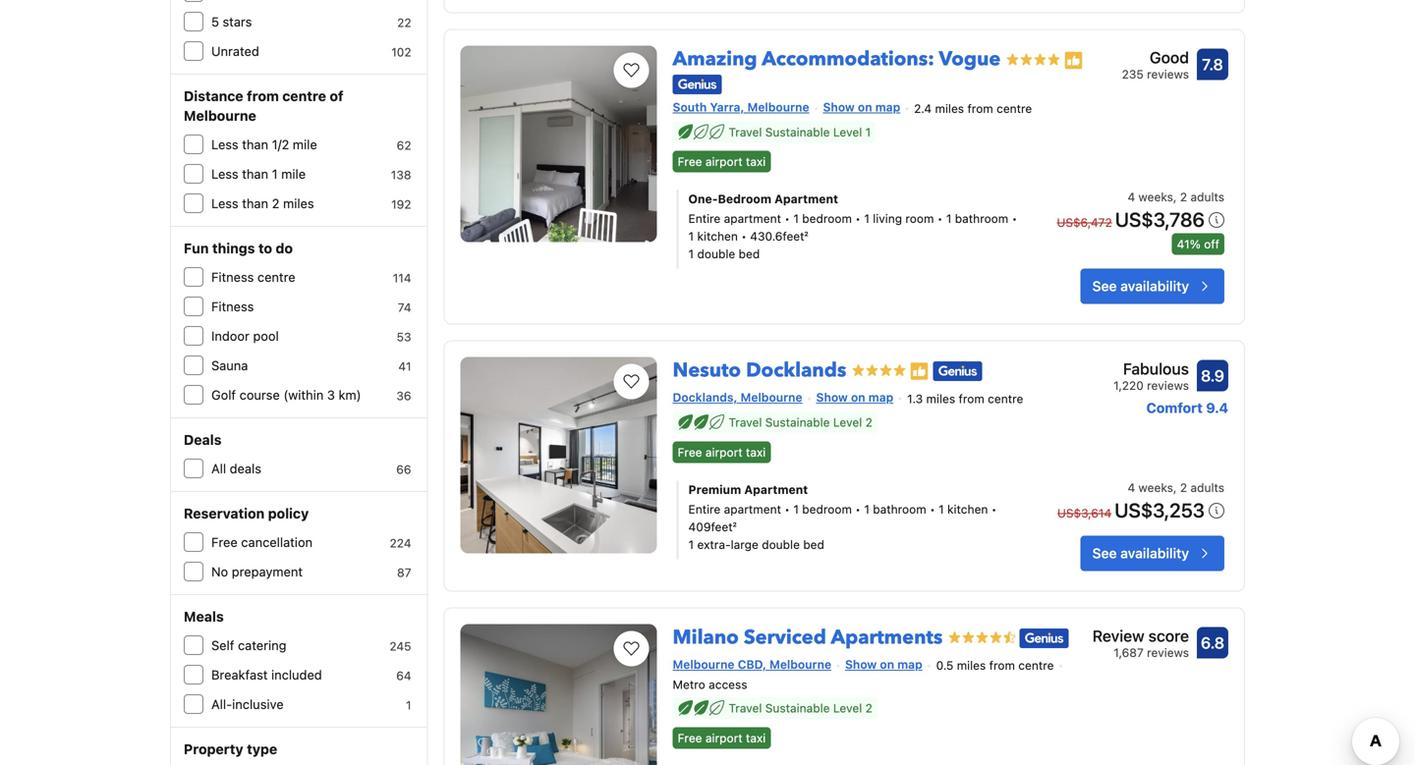 Task type: describe. For each thing, give the bounding box(es) containing it.
41
[[399, 360, 411, 374]]

reviews for good
[[1147, 67, 1190, 81]]

property type
[[184, 742, 277, 758]]

show for accommodations:
[[823, 100, 855, 114]]

extra-
[[697, 538, 731, 552]]

4 weeks , 2 adults for amazing accommodations: vogue
[[1128, 190, 1225, 204]]

4 for nesuto docklands
[[1128, 481, 1136, 495]]

see for amazing accommodations: vogue
[[1093, 278, 1117, 295]]

all deals
[[211, 462, 261, 476]]

free down the reservation
[[211, 535, 238, 550]]

bedroom
[[718, 192, 772, 206]]

sustainable for accommodations:
[[766, 125, 830, 139]]

milano
[[673, 625, 739, 652]]

map for accommodations:
[[876, 100, 901, 114]]

apartment inside premium apartment entire apartment • 1 bedroom • 1 bathroom • 1 kitchen • 409feet² 1 extra-large double bed
[[724, 503, 781, 516]]

4 weeks , 2 adults for nesuto docklands
[[1128, 481, 1225, 495]]

bed inside premium apartment entire apartment • 1 bedroom • 1 bathroom • 1 kitchen • 409feet² 1 extra-large double bed
[[803, 538, 825, 552]]

bedroom inside premium apartment entire apartment • 1 bedroom • 1 bathroom • 1 kitchen • 409feet² 1 extra-large double bed
[[802, 503, 852, 516]]

travel sustainable level 1
[[729, 125, 871, 139]]

policy
[[268, 506, 309, 522]]

show for serviced
[[845, 658, 877, 672]]

milano serviced apartments link
[[673, 617, 943, 652]]

amazing accommodations: vogue
[[673, 46, 1001, 73]]

type
[[247, 742, 277, 758]]

4 for amazing accommodations: vogue
[[1128, 190, 1136, 204]]

amazing
[[673, 46, 758, 73]]

less for less than 1 mile
[[211, 167, 239, 181]]

less than 1/2 mile
[[211, 137, 317, 152]]

double inside premium apartment entire apartment • 1 bedroom • 1 bathroom • 1 kitchen • 409feet² 1 extra-large double bed
[[762, 538, 800, 552]]

1,687
[[1114, 646, 1144, 660]]

review score 1,687 reviews
[[1093, 627, 1190, 660]]

5 stars
[[211, 14, 252, 29]]

kitchen inside one-bedroom apartment entire apartment • 1 bedroom • 1 living room • 1 bathroom • 1 kitchen • 430.6feet² 1 double bed
[[697, 230, 738, 243]]

one-bedroom apartment link
[[689, 190, 1021, 208]]

map for serviced
[[898, 658, 923, 672]]

breakfast included
[[211, 668, 322, 683]]

premium apartment link
[[689, 481, 1021, 499]]

this property is part of our preferred partner programme. it is committed to providing commendable service and good value. it will pay us a higher commission if you make a booking. image for amazing accommodations: vogue
[[1064, 50, 1084, 70]]

1,220
[[1114, 379, 1144, 393]]

comfort
[[1147, 400, 1203, 416]]

melbourne down nesuto docklands
[[741, 391, 803, 405]]

fabulous element
[[1114, 357, 1190, 381]]

entire inside one-bedroom apartment entire apartment • 1 bedroom • 1 living room • 1 bathroom • 1 kitchen • 430.6feet² 1 double bed
[[689, 212, 721, 226]]

one-
[[689, 192, 718, 206]]

free cancellation
[[211, 535, 313, 550]]

self catering
[[211, 639, 287, 653]]

centre for 1.3 miles from centre
[[988, 392, 1024, 406]]

distance
[[184, 88, 243, 104]]

all-inclusive
[[211, 697, 284, 712]]

access
[[709, 678, 748, 692]]

centre for 2.4 miles from centre
[[997, 102, 1033, 115]]

41% off
[[1177, 238, 1220, 251]]

apartments
[[831, 625, 943, 652]]

114
[[393, 271, 411, 285]]

fitness for fitness
[[211, 299, 254, 314]]

102
[[391, 45, 411, 59]]

centre down do
[[257, 270, 296, 285]]

1.3
[[908, 392, 923, 406]]

0.5
[[937, 659, 954, 673]]

less than 2 miles
[[211, 196, 314, 211]]

centre inside distance from centre of melbourne
[[282, 88, 326, 104]]

amazing accommodations: vogue image
[[461, 46, 657, 242]]

docklands
[[746, 357, 847, 385]]

accommodations:
[[762, 46, 935, 73]]

fitness centre
[[211, 270, 296, 285]]

scored 6.8 element
[[1197, 627, 1229, 659]]

kitchen inside premium apartment entire apartment • 1 bedroom • 1 bathroom • 1 kitchen • 409feet² 1 extra-large double bed
[[948, 503, 988, 516]]

airport for milano
[[706, 732, 743, 745]]

no
[[211, 565, 228, 580]]

miles for 1.3
[[927, 392, 956, 406]]

on for accommodations:
[[858, 100, 873, 114]]

fabulous
[[1124, 360, 1190, 379]]

sustainable for docklands
[[766, 416, 830, 430]]

nesuto docklands image
[[461, 357, 657, 554]]

62
[[397, 139, 411, 152]]

scored 7.8 element
[[1197, 49, 1229, 80]]

self
[[211, 639, 234, 653]]

milano serviced apartments image
[[461, 625, 657, 766]]

see availability link for nesuto docklands
[[1081, 536, 1225, 571]]

from inside distance from centre of melbourne
[[247, 88, 279, 104]]

138
[[391, 168, 411, 182]]

room
[[906, 212, 934, 226]]

golf
[[211, 388, 236, 403]]

2 up us$3,786
[[1181, 190, 1188, 204]]

41%
[[1177, 238, 1201, 251]]

no prepayment
[[211, 565, 303, 580]]

bed inside one-bedroom apartment entire apartment • 1 bedroom • 1 living room • 1 bathroom • 1 kitchen • 430.6feet² 1 double bed
[[739, 247, 760, 261]]

53
[[397, 330, 411, 344]]

bedroom inside one-bedroom apartment entire apartment • 1 bedroom • 1 living room • 1 bathroom • 1 kitchen • 430.6feet² 1 double bed
[[802, 212, 852, 226]]

8.9
[[1201, 367, 1225, 385]]

south yarra, melbourne
[[673, 100, 810, 114]]

apartment inside premium apartment entire apartment • 1 bedroom • 1 bathroom • 1 kitchen • 409feet² 1 extra-large double bed
[[745, 483, 808, 497]]

level for accommodations:
[[834, 125, 862, 139]]

melbourne down milano serviced apartments
[[770, 658, 832, 672]]

see for nesuto docklands
[[1093, 545, 1117, 562]]

property group
[[444, 0, 1246, 13]]

this property is part of our preferred partner programme. it is committed to providing commendable service and good value. it will pay us a higher commission if you make a booking. image for nesuto docklands
[[910, 362, 929, 382]]

good
[[1150, 48, 1190, 67]]

fun things to do
[[184, 240, 293, 257]]

score
[[1149, 627, 1190, 646]]

of
[[330, 88, 344, 104]]

fitness for fitness centre
[[211, 270, 254, 285]]

less for less than 1/2 mile
[[211, 137, 239, 152]]

less than 1 mile
[[211, 167, 306, 181]]

than for 2
[[242, 196, 268, 211]]

review
[[1093, 627, 1145, 646]]

km)
[[339, 388, 361, 403]]

2.4
[[914, 102, 932, 115]]

87
[[397, 566, 411, 580]]

from for 0.5
[[990, 659, 1015, 673]]

off
[[1204, 238, 1220, 251]]

melbourne up metro
[[673, 658, 735, 672]]

36
[[397, 389, 411, 403]]

on for docklands
[[851, 391, 866, 405]]

fun
[[184, 240, 209, 257]]

south
[[673, 100, 707, 114]]

reviews for fabulous
[[1147, 379, 1190, 393]]

64
[[396, 669, 411, 683]]

3
[[327, 388, 335, 403]]

free airport taxi for amazing
[[678, 155, 766, 169]]

from for 2.4
[[968, 102, 994, 115]]

level for docklands
[[834, 416, 862, 430]]

weeks for amazing accommodations: vogue
[[1139, 190, 1174, 204]]

weeks for nesuto docklands
[[1139, 481, 1174, 495]]

premium apartment entire apartment • 1 bedroom • 1 bathroom • 1 kitchen • 409feet² 1 extra-large double bed
[[689, 483, 997, 552]]

1/2
[[272, 137, 289, 152]]

do
[[276, 240, 293, 257]]

reviews inside the review score 1,687 reviews
[[1147, 646, 1190, 660]]

0.5 miles from centre metro access
[[673, 659, 1054, 692]]



Task type: vqa. For each thing, say whether or not it's contained in the screenshot.
'One-Bedroom Apartment' link
yes



Task type: locate. For each thing, give the bounding box(es) containing it.
see availability link down us$3,253
[[1081, 536, 1225, 571]]

indoor
[[211, 329, 250, 344]]

1 vertical spatial bedroom
[[802, 503, 852, 516]]

show down apartments
[[845, 658, 877, 672]]

2 vertical spatial level
[[834, 702, 862, 716]]

taxi down access
[[746, 732, 766, 745]]

kitchen
[[697, 230, 738, 243], [948, 503, 988, 516]]

2 , from the top
[[1174, 481, 1177, 495]]

scored 8.9 element
[[1197, 360, 1229, 392]]

0 vertical spatial reviews
[[1147, 67, 1190, 81]]

0 vertical spatial show on map
[[823, 100, 901, 114]]

0 vertical spatial taxi
[[746, 155, 766, 169]]

2 vertical spatial show
[[845, 658, 877, 672]]

adults up us$3,253
[[1191, 481, 1225, 495]]

milano serviced apartments
[[673, 625, 943, 652]]

airport down access
[[706, 732, 743, 745]]

1 vertical spatial airport
[[706, 446, 743, 459]]

0 vertical spatial availability
[[1121, 278, 1190, 295]]

than for 1
[[242, 167, 268, 181]]

2 vertical spatial than
[[242, 196, 268, 211]]

0 vertical spatial sustainable
[[766, 125, 830, 139]]

good element
[[1122, 46, 1190, 69]]

see down us$3,614
[[1093, 545, 1117, 562]]

taxi for serviced
[[746, 732, 766, 745]]

mile right 1/2
[[293, 137, 317, 152]]

double down one-
[[697, 247, 736, 261]]

centre inside 0.5 miles from centre metro access
[[1019, 659, 1054, 673]]

1 horizontal spatial kitchen
[[948, 503, 988, 516]]

2 adults from the top
[[1191, 481, 1225, 495]]

weeks up us$3,253
[[1139, 481, 1174, 495]]

than up less than 2 miles
[[242, 167, 268, 181]]

things
[[212, 240, 255, 257]]

weeks up us$3,786
[[1139, 190, 1174, 204]]

1 , from the top
[[1174, 190, 1177, 204]]

taxi up bedroom
[[746, 155, 766, 169]]

from inside 0.5 miles from centre metro access
[[990, 659, 1015, 673]]

mile for less than 1/2 mile
[[293, 137, 317, 152]]

1 vertical spatial sustainable
[[766, 416, 830, 430]]

430.6feet²
[[750, 230, 809, 243]]

74
[[398, 301, 411, 315]]

0 vertical spatial see availability link
[[1081, 269, 1225, 304]]

travel down access
[[729, 702, 762, 716]]

, up us$3,253
[[1174, 481, 1177, 495]]

stars
[[223, 14, 252, 29]]

adults for amazing accommodations: vogue
[[1191, 190, 1225, 204]]

airport up bedroom
[[706, 155, 743, 169]]

1 vertical spatial fitness
[[211, 299, 254, 314]]

level up the premium apartment link
[[834, 416, 862, 430]]

1 weeks from the top
[[1139, 190, 1174, 204]]

sustainable down melbourne cbd, melbourne
[[766, 702, 830, 716]]

0 vertical spatial 4
[[1128, 190, 1136, 204]]

0 vertical spatial see
[[1093, 278, 1117, 295]]

centre right 0.5
[[1019, 659, 1054, 673]]

1 vertical spatial entire
[[689, 503, 721, 516]]

1 entire from the top
[[689, 212, 721, 226]]

reviews inside fabulous 1,220 reviews
[[1147, 379, 1190, 393]]

miles right "2.4"
[[935, 102, 964, 115]]

1 level from the top
[[834, 125, 862, 139]]

1 vertical spatial adults
[[1191, 481, 1225, 495]]

1 vertical spatial taxi
[[746, 446, 766, 459]]

4 weeks , 2 adults
[[1128, 190, 1225, 204], [1128, 481, 1225, 495]]

property
[[184, 742, 244, 758]]

2 down less than 1 mile
[[272, 196, 280, 211]]

1 vertical spatial double
[[762, 538, 800, 552]]

docklands, melbourne
[[673, 391, 803, 405]]

all
[[211, 462, 226, 476]]

1 fitness from the top
[[211, 270, 254, 285]]

bathroom
[[955, 212, 1009, 226], [873, 503, 927, 516]]

level for serviced
[[834, 702, 862, 716]]

yarra,
[[710, 100, 745, 114]]

taxi down docklands, melbourne
[[746, 446, 766, 459]]

living
[[873, 212, 903, 226]]

entire inside premium apartment entire apartment • 1 bedroom • 1 bathroom • 1 kitchen • 409feet² 1 extra-large double bed
[[689, 503, 721, 516]]

1 vertical spatial show on map
[[816, 391, 894, 405]]

0 vertical spatial travel
[[729, 125, 762, 139]]

less for less than 2 miles
[[211, 196, 239, 211]]

2 availability from the top
[[1121, 545, 1190, 562]]

1 see availability from the top
[[1093, 278, 1190, 295]]

this property is part of our preferred partner programme. it is committed to providing commendable service and good value. it will pay us a higher commission if you make a booking. image
[[910, 362, 929, 382]]

1 vertical spatial kitchen
[[948, 503, 988, 516]]

weeks
[[1139, 190, 1174, 204], [1139, 481, 1174, 495]]

nesuto docklands
[[673, 357, 847, 385]]

than for 1/2
[[242, 137, 268, 152]]

map left "2.4"
[[876, 100, 901, 114]]

0 horizontal spatial kitchen
[[697, 230, 738, 243]]

bed down the premium apartment link
[[803, 538, 825, 552]]

miles inside 0.5 miles from centre metro access
[[957, 659, 986, 673]]

than down less than 1 mile
[[242, 196, 268, 211]]

1
[[866, 125, 871, 139], [272, 167, 278, 181], [794, 212, 799, 226], [864, 212, 870, 226], [947, 212, 952, 226], [689, 230, 694, 243], [689, 247, 694, 261], [794, 503, 799, 516], [864, 503, 870, 516], [939, 503, 944, 516], [689, 538, 694, 552], [406, 699, 411, 713]]

1 vertical spatial level
[[834, 416, 862, 430]]

1 vertical spatial map
[[869, 391, 894, 405]]

1 vertical spatial 4 weeks , 2 adults
[[1128, 481, 1225, 495]]

from right 0.5
[[990, 659, 1015, 673]]

1 vertical spatial bathroom
[[873, 503, 927, 516]]

from for 1.3
[[959, 392, 985, 406]]

235
[[1122, 67, 1144, 81]]

1 vertical spatial 4
[[1128, 481, 1136, 495]]

0 vertical spatial map
[[876, 100, 901, 114]]

bed down 430.6feet²
[[739, 247, 760, 261]]

reservation
[[184, 506, 265, 522]]

0 vertical spatial ,
[[1174, 190, 1177, 204]]

see availability link down 41%
[[1081, 269, 1225, 304]]

show on map
[[823, 100, 901, 114], [816, 391, 894, 405], [845, 658, 923, 672]]

centre
[[282, 88, 326, 104], [997, 102, 1033, 115], [257, 270, 296, 285], [988, 392, 1024, 406], [1019, 659, 1054, 673]]

sustainable down south yarra, melbourne
[[766, 125, 830, 139]]

show
[[823, 100, 855, 114], [816, 391, 848, 405], [845, 658, 877, 672]]

travel sustainable level 2 down melbourne cbd, melbourne
[[729, 702, 873, 716]]

taxi
[[746, 155, 766, 169], [746, 446, 766, 459], [746, 732, 766, 745]]

see availability down 41%
[[1093, 278, 1190, 295]]

2 bedroom from the top
[[802, 503, 852, 516]]

large
[[731, 538, 759, 552]]

2 level from the top
[[834, 416, 862, 430]]

2 travel sustainable level 2 from the top
[[729, 702, 873, 716]]

genius discounts available at this property. image
[[673, 75, 722, 94], [673, 75, 722, 94], [933, 362, 982, 382], [933, 362, 982, 382], [1020, 629, 1069, 649], [1020, 629, 1069, 649]]

2 vertical spatial reviews
[[1147, 646, 1190, 660]]

fitness down things
[[211, 270, 254, 285]]

free airport taxi up one-
[[678, 155, 766, 169]]

see availability for amazing accommodations: vogue
[[1093, 278, 1190, 295]]

bathroom inside one-bedroom apartment entire apartment • 1 bedroom • 1 living room • 1 bathroom • 1 kitchen • 430.6feet² 1 double bed
[[955, 212, 1009, 226]]

0 vertical spatial level
[[834, 125, 862, 139]]

apartment down bedroom
[[724, 212, 781, 226]]

us$6,472
[[1057, 216, 1113, 230]]

2 weeks from the top
[[1139, 481, 1174, 495]]

miles right 1.3
[[927, 392, 956, 406]]

2 down 0.5 miles from centre metro access
[[866, 702, 873, 716]]

1 less from the top
[[211, 137, 239, 152]]

1 vertical spatial travel
[[729, 416, 762, 430]]

than left 1/2
[[242, 137, 268, 152]]

one-bedroom apartment entire apartment • 1 bedroom • 1 living room • 1 bathroom • 1 kitchen • 430.6feet² 1 double bed
[[689, 192, 1018, 261]]

show on map down accommodations:
[[823, 100, 901, 114]]

0 vertical spatial on
[[858, 100, 873, 114]]

2 travel from the top
[[729, 416, 762, 430]]

1 vertical spatial on
[[851, 391, 866, 405]]

bathroom down the premium apartment link
[[873, 503, 927, 516]]

availability down us$3,253
[[1121, 545, 1190, 562]]

2 taxi from the top
[[746, 446, 766, 459]]

less up less than 2 miles
[[211, 167, 239, 181]]

0 vertical spatial bathroom
[[955, 212, 1009, 226]]

travel for nesuto
[[729, 416, 762, 430]]

from right 1.3
[[959, 392, 985, 406]]

66
[[396, 463, 411, 477]]

2 4 from the top
[[1128, 481, 1136, 495]]

2 vertical spatial free airport taxi
[[678, 732, 766, 745]]

bedroom down the premium apartment link
[[802, 503, 852, 516]]

miles for 2.4
[[935, 102, 964, 115]]

1 vertical spatial mile
[[281, 167, 306, 181]]

free airport taxi for milano
[[678, 732, 766, 745]]

2 vertical spatial sustainable
[[766, 702, 830, 716]]

see availability link for amazing accommodations: vogue
[[1081, 269, 1225, 304]]

0 vertical spatial double
[[697, 247, 736, 261]]

, up us$3,786
[[1174, 190, 1177, 204]]

0 horizontal spatial bathroom
[[873, 503, 927, 516]]

0 vertical spatial apartment
[[724, 212, 781, 226]]

reservation policy
[[184, 506, 309, 522]]

22
[[397, 16, 411, 29]]

3 than from the top
[[242, 196, 268, 211]]

0 vertical spatial kitchen
[[697, 230, 738, 243]]

2 4 weeks , 2 adults from the top
[[1128, 481, 1225, 495]]

comfort 9.4
[[1147, 400, 1229, 416]]

adults for nesuto docklands
[[1191, 481, 1225, 495]]

level down 0.5 miles from centre metro access
[[834, 702, 862, 716]]

2 vertical spatial less
[[211, 196, 239, 211]]

cancellation
[[241, 535, 313, 550]]

3 taxi from the top
[[746, 732, 766, 745]]

show on map for accommodations:
[[823, 100, 901, 114]]

2 airport from the top
[[706, 446, 743, 459]]

map for docklands
[[869, 391, 894, 405]]

fabulous 1,220 reviews
[[1114, 360, 1190, 393]]

2 up the premium apartment link
[[866, 416, 873, 430]]

4 weeks , 2 adults up us$3,786
[[1128, 190, 1225, 204]]

bathroom inside premium apartment entire apartment • 1 bedroom • 1 bathroom • 1 kitchen • 409feet² 1 extra-large double bed
[[873, 503, 927, 516]]

sauna
[[211, 358, 248, 373]]

reviews inside good 235 reviews
[[1147, 67, 1190, 81]]

apartment inside one-bedroom apartment entire apartment • 1 bedroom • 1 living room • 1 bathroom • 1 kitchen • 430.6feet² 1 double bed
[[724, 212, 781, 226]]

2 vertical spatial taxi
[[746, 732, 766, 745]]

2 fitness from the top
[[211, 299, 254, 314]]

see availability for nesuto docklands
[[1093, 545, 1190, 562]]

0 vertical spatial entire
[[689, 212, 721, 226]]

show on map left 1.3
[[816, 391, 894, 405]]

meals
[[184, 609, 224, 625]]

1 apartment from the top
[[724, 212, 781, 226]]

from
[[247, 88, 279, 104], [968, 102, 994, 115], [959, 392, 985, 406], [990, 659, 1015, 673]]

, for amazing accommodations: vogue
[[1174, 190, 1177, 204]]

reviews down score
[[1147, 646, 1190, 660]]

see
[[1093, 278, 1117, 295], [1093, 545, 1117, 562]]

miles
[[935, 102, 964, 115], [283, 196, 314, 211], [927, 392, 956, 406], [957, 659, 986, 673]]

travel sustainable level 2 for docklands
[[729, 416, 873, 430]]

prepayment
[[232, 565, 303, 580]]

travel for milano
[[729, 702, 762, 716]]

see availability down us$3,253
[[1093, 545, 1190, 562]]

course
[[240, 388, 280, 403]]

nesuto docklands link
[[673, 350, 847, 385]]

1 4 from the top
[[1128, 190, 1136, 204]]

taxi for accommodations:
[[746, 155, 766, 169]]

miles up do
[[283, 196, 314, 211]]

amazing accommodations: vogue link
[[673, 38, 1001, 73]]

on down apartments
[[880, 658, 895, 672]]

travel for amazing
[[729, 125, 762, 139]]

1 adults from the top
[[1191, 190, 1225, 204]]

bedroom down one-bedroom apartment link
[[802, 212, 852, 226]]

availability down 41%
[[1121, 278, 1190, 295]]

availability
[[1121, 278, 1190, 295], [1121, 545, 1190, 562]]

melbourne inside distance from centre of melbourne
[[184, 108, 256, 124]]

less down less than 1 mile
[[211, 196, 239, 211]]

free up one-
[[678, 155, 702, 169]]

double right large
[[762, 538, 800, 552]]

0 vertical spatial bed
[[739, 247, 760, 261]]

2 than from the top
[[242, 167, 268, 181]]

2 vertical spatial travel
[[729, 702, 762, 716]]

9.4
[[1207, 400, 1229, 416]]

free for milano
[[678, 732, 702, 745]]

1 vertical spatial free airport taxi
[[678, 446, 766, 459]]

1 availability from the top
[[1121, 278, 1190, 295]]

airport
[[706, 155, 743, 169], [706, 446, 743, 459], [706, 732, 743, 745]]

0 vertical spatial mile
[[293, 137, 317, 152]]

1 airport from the top
[[706, 155, 743, 169]]

miles right 0.5
[[957, 659, 986, 673]]

travel down south yarra, melbourne
[[729, 125, 762, 139]]

3 reviews from the top
[[1147, 646, 1190, 660]]

reviews down fabulous
[[1147, 379, 1190, 393]]

double inside one-bedroom apartment entire apartment • 1 bedroom • 1 living room • 1 bathroom • 1 kitchen • 430.6feet² 1 double bed
[[697, 247, 736, 261]]

2 free airport taxi from the top
[[678, 446, 766, 459]]

free airport taxi for nesuto
[[678, 446, 766, 459]]

than
[[242, 137, 268, 152], [242, 167, 268, 181], [242, 196, 268, 211]]

1 horizontal spatial double
[[762, 538, 800, 552]]

travel sustainable level 2 down docklands
[[729, 416, 873, 430]]

0 vertical spatial 4 weeks , 2 adults
[[1128, 190, 1225, 204]]

0 horizontal spatial double
[[697, 247, 736, 261]]

melbourne cbd, melbourne
[[673, 658, 832, 672]]

from up less than 1/2 mile at the left top of page
[[247, 88, 279, 104]]

1 vertical spatial apartment
[[745, 483, 808, 497]]

reviews down good
[[1147, 67, 1190, 81]]

show on map down apartments
[[845, 658, 923, 672]]

show up travel sustainable level 1
[[823, 100, 855, 114]]

apartment up 430.6feet²
[[775, 192, 839, 206]]

melbourne down distance
[[184, 108, 256, 124]]

on down accommodations:
[[858, 100, 873, 114]]

this property is part of our preferred partner programme. it is committed to providing commendable service and good value. it will pay us a higher commission if you make a booking. image
[[1064, 50, 1084, 70], [1064, 50, 1084, 70], [910, 362, 929, 382]]

mile down 1/2
[[281, 167, 306, 181]]

nesuto
[[673, 357, 741, 385]]

1 vertical spatial bed
[[803, 538, 825, 552]]

4 weeks , 2 adults up us$3,253
[[1128, 481, 1225, 495]]

0 horizontal spatial bed
[[739, 247, 760, 261]]

1 vertical spatial see availability
[[1093, 545, 1190, 562]]

2 see from the top
[[1093, 545, 1117, 562]]

1 free airport taxi from the top
[[678, 155, 766, 169]]

sustainable for serviced
[[766, 702, 830, 716]]

availability for nesuto docklands
[[1121, 545, 1190, 562]]

review score element
[[1093, 625, 1190, 648]]

mile
[[293, 137, 317, 152], [281, 167, 306, 181]]

1 vertical spatial show
[[816, 391, 848, 405]]

2 less from the top
[[211, 167, 239, 181]]

2 vertical spatial airport
[[706, 732, 743, 745]]

miles for 0.5
[[957, 659, 986, 673]]

1 4 weeks , 2 adults from the top
[[1128, 190, 1225, 204]]

us$3,786
[[1116, 208, 1205, 231]]

show on map for serviced
[[845, 658, 923, 672]]

1 vertical spatial travel sustainable level 2
[[729, 702, 873, 716]]

1.3 miles from centre
[[908, 392, 1024, 406]]

map left 1.3
[[869, 391, 894, 405]]

premium
[[689, 483, 742, 497]]

free for nesuto
[[678, 446, 702, 459]]

travel down docklands, melbourne
[[729, 416, 762, 430]]

us$3,253
[[1115, 499, 1205, 522]]

2 vertical spatial show on map
[[845, 658, 923, 672]]

4 up us$3,253
[[1128, 481, 1136, 495]]

409feet²
[[689, 520, 737, 534]]

bathroom right room
[[955, 212, 1009, 226]]

apartment up large
[[724, 503, 781, 516]]

0 vertical spatial fitness
[[211, 270, 254, 285]]

1 vertical spatial apartment
[[724, 503, 781, 516]]

2 sustainable from the top
[[766, 416, 830, 430]]

included
[[271, 668, 322, 683]]

1 vertical spatial less
[[211, 167, 239, 181]]

1 reviews from the top
[[1147, 67, 1190, 81]]

on left 1.3
[[851, 391, 866, 405]]

taxi for docklands
[[746, 446, 766, 459]]

apartment right premium
[[745, 483, 808, 497]]

free airport taxi up premium
[[678, 446, 766, 459]]

centre down vogue
[[997, 102, 1033, 115]]

deals
[[184, 432, 222, 448]]

travel sustainable level 2 for serviced
[[729, 702, 873, 716]]

centre left of
[[282, 88, 326, 104]]

0 vertical spatial apartment
[[775, 192, 839, 206]]

0 vertical spatial adults
[[1191, 190, 1225, 204]]

fitness up indoor
[[211, 299, 254, 314]]

0 vertical spatial than
[[242, 137, 268, 152]]

2 vertical spatial on
[[880, 658, 895, 672]]

docklands,
[[673, 391, 738, 405]]

2 entire from the top
[[689, 503, 721, 516]]

1 bedroom from the top
[[802, 212, 852, 226]]

4 up us$3,786
[[1128, 190, 1136, 204]]

level up one-bedroom apartment link
[[834, 125, 862, 139]]

travel sustainable level 2
[[729, 416, 873, 430], [729, 702, 873, 716]]

2 see availability link from the top
[[1081, 536, 1225, 571]]

show for docklands
[[816, 391, 848, 405]]

show down docklands
[[816, 391, 848, 405]]

0 vertical spatial weeks
[[1139, 190, 1174, 204]]

2 reviews from the top
[[1147, 379, 1190, 393]]

1 vertical spatial than
[[242, 167, 268, 181]]

inclusive
[[232, 697, 284, 712]]

1 travel sustainable level 2 from the top
[[729, 416, 873, 430]]

1 vertical spatial see availability link
[[1081, 536, 1225, 571]]

availability for amazing accommodations: vogue
[[1121, 278, 1190, 295]]

0 vertical spatial travel sustainable level 2
[[729, 416, 873, 430]]

free for amazing
[[678, 155, 702, 169]]

0 vertical spatial bedroom
[[802, 212, 852, 226]]

free down metro
[[678, 732, 702, 745]]

1 sustainable from the top
[[766, 125, 830, 139]]

sustainable down docklands
[[766, 416, 830, 430]]

1 vertical spatial see
[[1093, 545, 1117, 562]]

less up less than 1 mile
[[211, 137, 239, 152]]

airport up premium
[[706, 446, 743, 459]]

melbourne up travel sustainable level 1
[[748, 100, 810, 114]]

3 travel from the top
[[729, 702, 762, 716]]

3 less from the top
[[211, 196, 239, 211]]

map left 0.5
[[898, 658, 923, 672]]

indoor pool
[[211, 329, 279, 344]]

0 vertical spatial airport
[[706, 155, 743, 169]]

1 than from the top
[[242, 137, 268, 152]]

see down the us$6,472 in the right of the page
[[1093, 278, 1117, 295]]

, for nesuto docklands
[[1174, 481, 1177, 495]]

1 vertical spatial weeks
[[1139, 481, 1174, 495]]

all-
[[211, 697, 232, 712]]

0 vertical spatial free airport taxi
[[678, 155, 766, 169]]

centre for 0.5 miles from centre metro access
[[1019, 659, 1054, 673]]

on for serviced
[[880, 658, 895, 672]]

3 level from the top
[[834, 702, 862, 716]]

1 see from the top
[[1093, 278, 1117, 295]]

(within
[[283, 388, 324, 403]]

1 travel from the top
[[729, 125, 762, 139]]

3 airport from the top
[[706, 732, 743, 745]]

distance from centre of melbourne
[[184, 88, 344, 124]]

apartment inside one-bedroom apartment entire apartment • 1 bedroom • 1 living room • 1 bathroom • 1 kitchen • 430.6feet² 1 double bed
[[775, 192, 839, 206]]

airport for nesuto
[[706, 446, 743, 459]]

mile for less than 1 mile
[[281, 167, 306, 181]]

metro
[[673, 678, 706, 692]]

3 sustainable from the top
[[766, 702, 830, 716]]

airport for amazing
[[706, 155, 743, 169]]

1 vertical spatial reviews
[[1147, 379, 1190, 393]]

adults up off
[[1191, 190, 1225, 204]]

2 vertical spatial map
[[898, 658, 923, 672]]

0 vertical spatial less
[[211, 137, 239, 152]]

1 vertical spatial availability
[[1121, 545, 1190, 562]]

free up premium
[[678, 446, 702, 459]]

7.8
[[1202, 55, 1224, 74]]

show on map for docklands
[[816, 391, 894, 405]]

3 free airport taxi from the top
[[678, 732, 766, 745]]

2 see availability from the top
[[1093, 545, 1190, 562]]

0 vertical spatial show
[[823, 100, 855, 114]]

1 horizontal spatial bathroom
[[955, 212, 1009, 226]]

entire down one-
[[689, 212, 721, 226]]

1 see availability link from the top
[[1081, 269, 1225, 304]]

1 horizontal spatial bed
[[803, 538, 825, 552]]

0 vertical spatial see availability
[[1093, 278, 1190, 295]]

2 apartment from the top
[[724, 503, 781, 516]]

free airport taxi down access
[[678, 732, 766, 745]]

centre right 1.3
[[988, 392, 1024, 406]]

good 235 reviews
[[1122, 48, 1190, 81]]

cbd,
[[738, 658, 767, 672]]

1 vertical spatial ,
[[1174, 481, 1177, 495]]

double
[[697, 247, 736, 261], [762, 538, 800, 552]]

2 up us$3,253
[[1181, 481, 1188, 495]]

1 taxi from the top
[[746, 155, 766, 169]]



